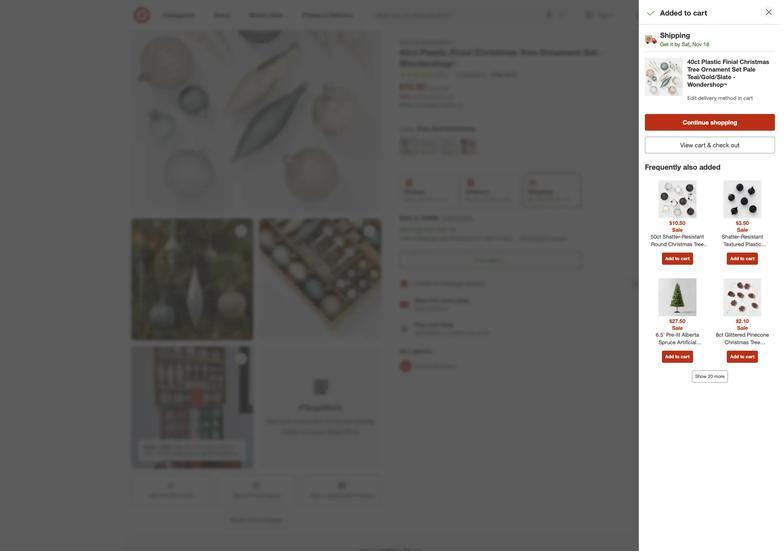 Task type: locate. For each thing, give the bounding box(es) containing it.
teal/gold/slate up pink/champagne image
[[432, 125, 476, 133]]

$35
[[484, 235, 494, 242]]

add to cart button down the "artificial"
[[662, 351, 693, 363]]

it up "free"
[[411, 226, 414, 234]]

add down the round
[[665, 256, 674, 262]]

sat, inside dialog
[[682, 41, 691, 47]]

resistant inside button
[[434, 363, 456, 370]]

wondershop™ inside $10.50 sale 50ct shatter-resistant round christmas tree ornament set - wondershop™
[[661, 256, 694, 263]]

0 horizontal spatial show
[[230, 517, 246, 524]]

your
[[254, 493, 264, 499]]

0 vertical spatial sat,
[[682, 41, 691, 47]]

1 horizontal spatial show
[[695, 374, 707, 380]]

see left your
[[233, 493, 242, 499]]

over left $100
[[467, 330, 477, 336]]

1 vertical spatial more
[[311, 428, 325, 436]]

by right today
[[540, 197, 545, 202]]

resistant down on at the bottom right of the page
[[434, 363, 456, 370]]

day
[[459, 297, 469, 305]]

dialog containing added to cart
[[639, 0, 781, 552]]

by up shipping on the right of page
[[416, 226, 423, 234]]

over
[[427, 321, 440, 329], [467, 330, 477, 336]]

show for show more images
[[230, 517, 246, 524]]

orders right '$35'
[[496, 235, 513, 242]]

2 horizontal spatial see
[[267, 418, 277, 425]]

add to cart button for $10.50
[[662, 253, 693, 265]]

teal/gold/slate
[[688, 73, 732, 81], [432, 125, 476, 133]]

set inside shop all wondershop 40ct plastic finial christmas tree ornament set - wondershop™
[[584, 47, 598, 58]]

0 vertical spatial with
[[438, 235, 449, 242]]

at a glance
[[400, 348, 432, 355]]

1 vertical spatial plastic
[[702, 58, 721, 65]]

orders right on at the bottom right of the page
[[450, 330, 465, 336]]

finial inside 40ct plastic finial christmas tree ornament set pale teal/gold/slate - wondershop™
[[723, 58, 738, 65]]

add to cart button down $3.50 sale
[[727, 253, 758, 265]]

1 horizontal spatial sat,
[[547, 197, 554, 202]]

0 vertical spatial over
[[427, 321, 440, 329]]

method
[[718, 95, 737, 101]]

0 horizontal spatial shipping
[[528, 188, 553, 196]]

1 vertical spatial shipping get it by sat, nov 18
[[528, 188, 570, 202]]

1 horizontal spatial out
[[731, 141, 740, 149]]

set inside $2.10 sale 8ct glittered pinecone christmas tree ornament set - wondershop™
[[749, 347, 757, 354]]

- inside $27.50 sale 6.5' pre-lit alberta spruce artificial christmas tree - wondershop™
[[695, 347, 697, 354]]

2 horizontal spatial 18
[[703, 41, 709, 47]]

2 with from the top
[[415, 330, 425, 336]]

1 vertical spatial sat,
[[547, 197, 554, 202]]

$10.50 inside $10.50 reg $15.00 sale save $ 4.50 ( 30 % off )
[[400, 81, 426, 92]]

shatter- up the round
[[663, 234, 682, 240]]

ornament down search "button"
[[540, 47, 581, 58]]

sale for $10.50 sale 50ct shatter-resistant round christmas tree ornament set - wondershop™
[[672, 227, 683, 233]]

1 horizontal spatial resistant
[[682, 234, 704, 240]]

$27.50
[[670, 318, 686, 325]]

40ct plastic finial christmas tree ornament set pale teal/gold/slate - wondershop™
[[688, 58, 769, 88]]

sale down $27.50
[[672, 325, 683, 331]]

or right create
[[435, 280, 440, 288]]

1 vertical spatial out
[[301, 428, 309, 436]]

registry
[[465, 280, 486, 288]]

wondershop™ inside $27.50 sale 6.5' pre-lit alberta spruce artificial christmas tree - wondershop™
[[661, 355, 694, 361]]

shatter-resistant textured plastic christmas tree ornament set 20pc - wondershop™ image
[[724, 181, 762, 219]]

with down pay
[[415, 330, 425, 336]]

a right at
[[408, 348, 411, 355]]

exclusions
[[520, 235, 549, 242]]

it
[[670, 41, 673, 47], [537, 197, 539, 202], [411, 226, 414, 234], [244, 493, 247, 499]]

view cart & check out
[[680, 141, 740, 149]]

plastic up 'delivery'
[[702, 58, 721, 65]]

edit inside edit location button
[[444, 215, 453, 221]]

see inside see this item in 3d button
[[148, 493, 158, 499]]

1 horizontal spatial plastic
[[702, 58, 721, 65]]

1 vertical spatial orders
[[450, 330, 465, 336]]

see left 3d
[[148, 493, 158, 499]]

affirm
[[427, 330, 441, 336]]

or
[[477, 235, 483, 242], [435, 280, 440, 288]]

1 horizontal spatial with
[[438, 235, 449, 242]]

christmas inside shop all wondershop 40ct plastic finial christmas tree ornament set - wondershop™
[[475, 47, 517, 58]]

0 horizontal spatial item
[[169, 493, 180, 499]]

more
[[714, 374, 725, 380], [311, 428, 325, 436], [247, 517, 261, 524]]

as
[[484, 197, 489, 202]]

0 vertical spatial by
[[675, 41, 680, 47]]

#targetstyle preview 1 image
[[313, 380, 328, 395]]

1 with from the top
[[415, 306, 425, 312]]

0 vertical spatial plastic
[[420, 47, 448, 58]]

a
[[408, 348, 411, 355], [322, 493, 325, 499]]

reg
[[427, 85, 434, 91]]

pay
[[415, 321, 425, 329]]

40ct down the shop
[[400, 47, 417, 58]]

1 horizontal spatial orders
[[496, 235, 513, 242]]

add to cart down the glittered
[[730, 354, 755, 360]]

sat,
[[682, 41, 691, 47], [547, 197, 554, 202], [424, 226, 435, 234]]

sale down 50ct shatter-resistant round christmas tree ornament set - wondershop™ image
[[672, 227, 683, 233]]

resistant
[[682, 234, 704, 240], [434, 363, 456, 370]]

a for space
[[322, 493, 325, 499]]

1 vertical spatial finial
[[723, 58, 738, 65]]

plan
[[310, 493, 320, 499]]

$10.50 up save
[[400, 81, 426, 92]]

sale down $2.10
[[737, 325, 748, 331]]

$2.10
[[736, 318, 749, 325]]

ornament
[[540, 47, 581, 58], [701, 65, 730, 73], [659, 249, 683, 255], [724, 347, 748, 354]]

it down "added"
[[670, 41, 673, 47]]

0 horizontal spatial 40ct
[[400, 47, 417, 58]]

get right today
[[528, 197, 535, 202]]

show inside image gallery element
[[230, 517, 246, 524]]

0 vertical spatial pale
[[743, 65, 756, 73]]

0 horizontal spatial finial
[[450, 47, 472, 58]]

exclusions apply. link
[[520, 235, 567, 242]]

1 vertical spatial $10.50
[[670, 220, 686, 227]]

1 horizontal spatial more
[[311, 428, 325, 436]]

set inside 40ct plastic finial christmas tree ornament set pale teal/gold/slate - wondershop™
[[732, 65, 742, 73]]

40ct plastic finial christmas tree ornament set - wondershop™, 3 of 7 image
[[259, 219, 381, 341]]

1 horizontal spatial over
[[467, 330, 477, 336]]

5%
[[430, 297, 440, 305]]

more down 'everyone's'
[[311, 428, 325, 436]]

plastic down wondershop
[[420, 47, 448, 58]]

1 vertical spatial by
[[540, 197, 545, 202]]

1 vertical spatial show
[[230, 517, 246, 524]]

edit left 'delivery'
[[688, 95, 697, 101]]

with right shipping on the right of page
[[438, 235, 449, 242]]

0 horizontal spatial orders
[[450, 330, 465, 336]]

2 space from the left
[[326, 493, 341, 499]]

get
[[660, 41, 669, 47], [528, 197, 535, 202], [400, 226, 410, 234]]

0 horizontal spatial by
[[416, 226, 423, 234]]

94806
[[422, 214, 439, 222]]

redcard inside save 5% every day with redcard
[[427, 306, 448, 312]]

show for show 20 more
[[695, 374, 707, 380]]

1 vertical spatial get
[[528, 197, 535, 202]]

40ct right 40ct plastic finial christmas tree ornament set pale teal/gold/slate - wondershop™ 'image'
[[688, 58, 700, 65]]

0 vertical spatial show
[[695, 374, 707, 380]]

1 vertical spatial teal/gold/slate
[[432, 125, 476, 133]]

loving
[[325, 418, 341, 425]]

- inside $2.10 sale 8ct glittered pinecone christmas tree ornament set - wondershop™
[[759, 347, 761, 354]]

1 vertical spatial edit
[[444, 215, 453, 221]]

0 horizontal spatial see
[[148, 493, 158, 499]]

add for $3.50
[[730, 256, 739, 262]]

1 vertical spatial 40ct
[[688, 58, 700, 65]]

more left images
[[247, 517, 261, 524]]

wondershop™ down the "artificial"
[[661, 355, 694, 361]]

1 vertical spatial over
[[467, 330, 477, 336]]

get down "added"
[[660, 41, 669, 47]]

sale for $2.10 sale 8ct glittered pinecone christmas tree ornament set - wondershop™
[[737, 325, 748, 331]]

0 vertical spatial shatter-
[[663, 234, 682, 240]]

wondershop™ for resistant
[[661, 256, 694, 263]]

2
[[432, 197, 435, 202]]

1 horizontal spatial get
[[528, 197, 535, 202]]

to for $2.10
[[740, 354, 745, 360]]

or left '$35'
[[477, 235, 483, 242]]

redcard down 5%
[[427, 306, 448, 312]]

add to cart
[[665, 256, 690, 262], [730, 256, 755, 262], [665, 354, 690, 360], [730, 354, 755, 360]]

0 vertical spatial teal/gold/slate
[[688, 73, 732, 81]]

2 vertical spatial by
[[416, 226, 423, 234]]

with inside get it by sat, nov 18 free shipping with redcard or $35 orders - exclusions apply.
[[438, 235, 449, 242]]

search button
[[555, 7, 573, 25]]

add for $10.50
[[665, 256, 674, 262]]

orders inside pay over time with affirm on orders over $100
[[450, 330, 465, 336]]

sale inside $3.50 sale
[[737, 227, 748, 233]]

1 vertical spatial redcard
[[427, 306, 448, 312]]

add to cart button
[[662, 253, 693, 265], [727, 253, 758, 265], [662, 351, 693, 363], [727, 351, 758, 363]]

0 horizontal spatial $10.50
[[400, 81, 426, 92]]

2 vertical spatial nov
[[437, 226, 447, 234]]

0 horizontal spatial a
[[322, 493, 325, 499]]

1 horizontal spatial nov
[[556, 197, 564, 202]]

nov inside get it by sat, nov 18 free shipping with redcard or $35 orders - exclusions apply.
[[437, 226, 447, 234]]

by
[[675, 41, 680, 47], [540, 197, 545, 202], [416, 226, 423, 234]]

a right plan
[[322, 493, 325, 499]]

christmas inside $2.10 sale 8ct glittered pinecone christmas tree ornament set - wondershop™
[[725, 340, 749, 346]]

pay over time with affirm on orders over $100
[[415, 321, 490, 336]]

show left 20
[[695, 374, 707, 380]]

40ct plastic finial christmas tree ornament set - wondershop™, 2 of 7 image
[[131, 219, 253, 341]]

1 horizontal spatial by
[[540, 197, 545, 202]]

color pale teal/gold/slate
[[400, 125, 476, 133]]

wondershop™
[[400, 58, 457, 69], [688, 81, 727, 88], [661, 256, 694, 263], [661, 355, 694, 361], [726, 355, 759, 361]]

candy champagne image
[[421, 138, 436, 154]]

finial up 3
[[450, 47, 472, 58]]

0 horizontal spatial this
[[159, 493, 168, 499]]

with inside button
[[342, 493, 352, 499]]

40ct
[[400, 47, 417, 58], [688, 58, 700, 65]]

photo from @gala_mk85, 4 of 7 image
[[131, 347, 253, 469]]

what
[[279, 418, 292, 425]]

pinecone
[[747, 332, 769, 338]]

by inside get it by sat, nov 18 free shipping with redcard or $35 orders - exclusions apply.
[[416, 226, 423, 234]]

0 vertical spatial a
[[408, 348, 411, 355]]

$10.50 down 50ct shatter-resistant round christmas tree ornament set - wondershop™ image
[[670, 220, 686, 227]]

40ct plastic finial christmas tree ornament set pale teal/gold/slate - wondershop™ image
[[645, 58, 683, 96]]

1 horizontal spatial 18
[[565, 197, 570, 202]]

2 vertical spatial sat,
[[424, 226, 435, 234]]

1 vertical spatial with
[[342, 493, 352, 499]]

0 horizontal spatial get
[[400, 226, 410, 234]]

2 vertical spatial 18
[[449, 226, 456, 234]]

add
[[665, 256, 674, 262], [730, 256, 739, 262], [665, 354, 674, 360], [730, 354, 739, 360]]

ornament up edit delivery method in cart
[[701, 65, 730, 73]]

1 this from the left
[[159, 493, 168, 499]]

add to cart down the round
[[665, 256, 690, 262]]

check
[[281, 428, 299, 436]]

sale inside $10.50 reg $15.00 sale save $ 4.50 ( 30 % off )
[[400, 93, 411, 100]]

by down "added"
[[675, 41, 680, 47]]

tree inside $27.50 sale 6.5' pre-lit alberta spruce artificial christmas tree - wondershop™
[[684, 347, 694, 354]]

40ct inside shop all wondershop 40ct plastic finial christmas tree ornament set - wondershop™
[[400, 47, 417, 58]]

edit for edit delivery method in cart
[[688, 95, 697, 101]]

1 vertical spatial shatter-
[[415, 363, 434, 370]]

see inside see it in your space button
[[233, 493, 242, 499]]

space right plan
[[326, 493, 341, 499]]

show down see it in your space
[[230, 517, 246, 524]]

in
[[738, 95, 742, 101], [643, 281, 647, 287], [181, 493, 185, 499], [248, 493, 252, 499]]

1 vertical spatial shipping
[[528, 188, 553, 196]]

show
[[695, 374, 707, 380], [230, 517, 246, 524]]

edit for edit location
[[444, 215, 453, 221]]

2 horizontal spatial get
[[660, 41, 669, 47]]

this inside button
[[159, 493, 168, 499]]

space inside see it in your space button
[[265, 493, 280, 499]]

to
[[684, 8, 691, 17], [414, 214, 420, 222], [675, 256, 680, 262], [740, 256, 745, 262], [675, 354, 680, 360], [740, 354, 745, 360]]

1 vertical spatial 18
[[565, 197, 570, 202]]

1 item from the left
[[169, 493, 180, 499]]

sale down $3.50
[[737, 227, 748, 233]]

0 vertical spatial shipping
[[660, 31, 690, 39]]

to for $27.50
[[675, 354, 680, 360]]

it left your
[[244, 493, 247, 499]]

1 horizontal spatial or
[[477, 235, 483, 242]]

sale for $3.50 sale
[[737, 227, 748, 233]]

1 horizontal spatial this
[[353, 493, 362, 499]]

2 item from the left
[[363, 493, 374, 499]]

wondershop™ up 'delivery'
[[688, 81, 727, 88]]

only
[[492, 71, 503, 78]]

1 horizontal spatial teal/gold/slate
[[688, 73, 732, 81]]

0 vertical spatial resistant
[[682, 234, 704, 240]]

shatter- inside $10.50 sale 50ct shatter-resistant round christmas tree ornament set - wondershop™
[[663, 234, 682, 240]]

0 horizontal spatial sat,
[[424, 226, 435, 234]]

add to cart down the "artificial"
[[665, 354, 690, 360]]

sale for $27.50 sale 6.5' pre-lit alberta spruce artificial christmas tree - wondershop™
[[672, 325, 683, 331]]

add to cart for $2.10
[[730, 354, 755, 360]]

(
[[435, 94, 436, 100]]

0 vertical spatial finial
[[450, 47, 472, 58]]

8ct glittered pinecone christmas tree ornament set - wondershop™ image
[[724, 279, 762, 317]]

1 horizontal spatial item
[[363, 493, 374, 499]]

add to cart button down the glittered
[[727, 351, 758, 363]]

image gallery element
[[131, 0, 381, 529]]

2 vertical spatial more
[[247, 517, 261, 524]]

shatter- inside button
[[415, 363, 434, 370]]

sat, inside get it by sat, nov 18 free shipping with redcard or $35 orders - exclusions apply.
[[424, 226, 435, 234]]

0 horizontal spatial space
[[265, 493, 280, 499]]

tree
[[520, 47, 537, 58], [688, 65, 700, 73], [694, 241, 704, 248], [750, 340, 760, 346], [684, 347, 694, 354]]

1 horizontal spatial redcard
[[451, 235, 475, 242]]

0 horizontal spatial teal/gold/slate
[[432, 125, 476, 133]]

sale inside $27.50 sale 6.5' pre-lit alberta spruce artificial christmas tree - wondershop™
[[672, 325, 683, 331]]

edit
[[688, 95, 697, 101], [444, 215, 453, 221]]

1 horizontal spatial finial
[[723, 58, 738, 65]]

dialog
[[639, 0, 781, 552]]

more right 20
[[714, 374, 725, 380]]

- inside shop all wondershop 40ct plastic finial christmas tree ornament set - wondershop™
[[600, 47, 604, 58]]

$27.50 sale 6.5' pre-lit alberta spruce artificial christmas tree - wondershop™
[[656, 318, 699, 361]]

- inside get it by sat, nov 18 free shipping with redcard or $35 orders - exclusions apply.
[[515, 235, 517, 242]]

215 link
[[400, 70, 452, 80]]

a inside button
[[322, 493, 325, 499]]

$3.50
[[736, 220, 749, 227]]

0 vertical spatial 18
[[703, 41, 709, 47]]

add down spruce
[[665, 354, 674, 360]]

teal/gold/slate up 'delivery'
[[688, 73, 732, 81]]

add to cart down $3.50 sale
[[730, 256, 755, 262]]

get up "free"
[[400, 226, 410, 234]]

out down 'everyone's'
[[301, 428, 309, 436]]

a for glance
[[408, 348, 411, 355]]

wondershop™ down the round
[[661, 256, 694, 263]]

1 horizontal spatial $10.50
[[670, 220, 686, 227]]

out inside see what everyone's loving and sharing check out more target finds
[[301, 428, 309, 436]]

1 horizontal spatial edit
[[688, 95, 697, 101]]

space right your
[[265, 493, 280, 499]]

wondershop™ inside shop all wondershop 40ct plastic finial christmas tree ornament set - wondershop™
[[400, 58, 457, 69]]

2 this from the left
[[353, 493, 362, 499]]

$10.50 inside $10.50 sale 50ct shatter-resistant round christmas tree ornament set - wondershop™
[[670, 220, 686, 227]]

sale inside $2.10 sale 8ct glittered pinecone christmas tree ornament set - wondershop™
[[737, 325, 748, 331]]

wondershop™ up 215 link
[[400, 58, 457, 69]]

0 vertical spatial shipping get it by sat, nov 18
[[660, 31, 709, 47]]

with down 'save'
[[415, 306, 425, 312]]

add to cart for $10.50
[[665, 256, 690, 262]]

2 horizontal spatial by
[[675, 41, 680, 47]]

shatter- down the glance
[[415, 363, 434, 370]]

18
[[703, 41, 709, 47], [565, 197, 570, 202], [449, 226, 456, 234]]

0 horizontal spatial nov
[[437, 226, 447, 234]]

0 horizontal spatial out
[[301, 428, 309, 436]]

christmas inside $27.50 sale 6.5' pre-lit alberta spruce artificial christmas tree - wondershop™
[[658, 347, 682, 354]]

in right sign
[[643, 281, 647, 287]]

finial up method
[[723, 58, 738, 65]]

2 horizontal spatial nov
[[693, 41, 702, 47]]

with
[[438, 235, 449, 242], [342, 493, 352, 499]]

set
[[584, 47, 598, 58], [732, 65, 742, 73], [684, 249, 692, 255], [749, 347, 757, 354]]

sale inside $10.50 sale 50ct shatter-resistant round christmas tree ornament set - wondershop™
[[672, 227, 683, 233]]

sale
[[400, 93, 411, 100], [672, 227, 683, 233], [737, 227, 748, 233], [672, 325, 683, 331], [737, 325, 748, 331]]

add down the glittered
[[730, 354, 739, 360]]

0 horizontal spatial pale
[[417, 125, 430, 133]]

tree inside $10.50 sale 50ct shatter-resistant round christmas tree ornament set - wondershop™
[[694, 241, 704, 248]]

1 horizontal spatial space
[[326, 493, 341, 499]]

wondershop™ down the glittered
[[726, 355, 759, 361]]

add down $3.50 sale
[[730, 256, 739, 262]]

1 horizontal spatial shatter-
[[663, 234, 682, 240]]

add to cart button down the round
[[662, 253, 693, 265]]

see left what
[[267, 418, 277, 425]]

0 horizontal spatial redcard
[[427, 306, 448, 312]]

with right plan
[[342, 493, 352, 499]]

item inside button
[[169, 493, 180, 499]]

hours
[[436, 197, 447, 202]]

0 vertical spatial edit
[[688, 95, 697, 101]]

add to cart button for $3.50
[[727, 253, 758, 265]]

$10.50 sale 50ct shatter-resistant round christmas tree ornament set - wondershop™
[[651, 220, 704, 263]]

1 horizontal spatial a
[[408, 348, 411, 355]]

ornament down the glittered
[[724, 347, 748, 354]]

&
[[707, 141, 711, 149]]

add to cart button for $2.10
[[727, 351, 758, 363]]

6pm
[[490, 197, 499, 202]]

edit left location
[[444, 215, 453, 221]]

0 horizontal spatial edit
[[444, 215, 453, 221]]

this inside button
[[353, 493, 362, 499]]

2 horizontal spatial more
[[714, 374, 725, 380]]

every
[[441, 297, 457, 305]]

1 vertical spatial or
[[435, 280, 440, 288]]

1 space from the left
[[265, 493, 280, 499]]

ornament down the round
[[659, 249, 683, 255]]

out right check
[[731, 141, 740, 149]]

0 vertical spatial more
[[714, 374, 725, 380]]

christmas inside 40ct plastic finial christmas tree ornament set pale teal/gold/slate - wondershop™
[[740, 58, 769, 65]]

0 vertical spatial 40ct
[[400, 47, 417, 58]]

redcard down location
[[451, 235, 475, 242]]

see inside see what everyone's loving and sharing check out more target finds
[[267, 418, 277, 425]]

$
[[423, 94, 425, 100]]

see for see what everyone's loving and sharing check out more target finds
[[267, 418, 277, 425]]

1 horizontal spatial shipping
[[660, 31, 690, 39]]

resistant right 50ct
[[682, 234, 704, 240]]

sale up when
[[400, 93, 411, 100]]

glance
[[413, 348, 432, 355]]

over up affirm
[[427, 321, 440, 329]]



Task type: vqa. For each thing, say whether or not it's contained in the screenshot.


Task type: describe. For each thing, give the bounding box(es) containing it.
ornament inside shop all wondershop 40ct plastic finial christmas tree ornament set - wondershop™
[[540, 47, 581, 58]]

show 20 more button
[[692, 371, 728, 383]]

edit location button
[[443, 214, 473, 223]]

sign in
[[633, 281, 647, 287]]

ornament inside $2.10 sale 8ct glittered pinecone christmas tree ornament set - wondershop™
[[724, 347, 748, 354]]

tree inside shop all wondershop 40ct plastic finial christmas tree ornament set - wondershop™
[[520, 47, 537, 58]]

continue
[[683, 119, 709, 126]]

round
[[651, 241, 667, 248]]

0 vertical spatial nov
[[693, 41, 702, 47]]

in left your
[[248, 493, 252, 499]]

save
[[415, 297, 429, 305]]

on
[[442, 330, 448, 336]]

0 horizontal spatial over
[[427, 321, 440, 329]]

pickup
[[405, 188, 424, 196]]

added
[[660, 8, 682, 17]]

target
[[327, 428, 343, 436]]

christmas inside $10.50 sale 50ct shatter-resistant round christmas tree ornament set - wondershop™
[[668, 241, 693, 248]]

resistant inside $10.50 sale 50ct shatter-resistant round christmas tree ornament set - wondershop™
[[682, 234, 704, 240]]

$15.00
[[435, 85, 449, 91]]

to for $3.50
[[740, 256, 745, 262]]

color
[[400, 125, 414, 133]]

plan a space with this item
[[310, 493, 374, 499]]

soon
[[473, 197, 483, 202]]

$3.50 sale
[[736, 220, 749, 233]]

save 5% every day with redcard
[[415, 297, 469, 312]]

see it in your space button
[[217, 475, 296, 506]]

everyone's
[[294, 418, 323, 425]]

shipping
[[413, 235, 437, 242]]

215
[[435, 71, 444, 78]]

8ct
[[716, 332, 724, 338]]

get it by sat, nov 18 free shipping with redcard or $35 orders - exclusions apply.
[[400, 226, 567, 242]]

off
[[447, 94, 452, 100]]

20
[[708, 374, 713, 380]]

wondershop™ for plastic
[[400, 58, 457, 69]]

add to cart button for $27.50
[[662, 351, 693, 363]]

purchased
[[415, 102, 440, 108]]

0 horizontal spatial shipping get it by sat, nov 18
[[528, 188, 570, 202]]

all
[[414, 38, 419, 45]]

added
[[699, 163, 721, 171]]

sharing
[[354, 418, 374, 425]]

red/green/gold image
[[460, 138, 476, 154]]

questions
[[461, 71, 485, 78]]

40ct inside 40ct plastic finial christmas tree ornament set pale teal/gold/slate - wondershop™
[[688, 58, 700, 65]]

view
[[680, 141, 693, 149]]

#targetstyle
[[299, 403, 342, 412]]

add for $27.50
[[665, 354, 674, 360]]

add to cart for $27.50
[[665, 354, 690, 360]]

- inside 40ct plastic finial christmas tree ornament set pale teal/gold/slate - wondershop™
[[733, 73, 736, 81]]

$10.50 for $10.50 reg $15.00 sale save $ 4.50 ( 30 % off )
[[400, 81, 426, 92]]

ship
[[400, 214, 413, 222]]

0 vertical spatial out
[[731, 141, 740, 149]]

shopping
[[711, 119, 737, 126]]

ornament inside 40ct plastic finial christmas tree ornament set pale teal/gold/slate - wondershop™
[[701, 65, 730, 73]]

tree inside 40ct plastic finial christmas tree ornament set pale teal/gold/slate - wondershop™
[[688, 65, 700, 73]]

teal/gold/slate inside 40ct plastic finial christmas tree ornament set pale teal/gold/slate - wondershop™
[[688, 73, 732, 81]]

get inside get it by sat, nov 18 free shipping with redcard or $35 orders - exclusions apply.
[[400, 226, 410, 234]]

0 horizontal spatial more
[[247, 517, 261, 524]]

1 vertical spatial pale
[[417, 125, 430, 133]]

it inside button
[[244, 493, 247, 499]]

ready
[[405, 197, 418, 202]]

continue shopping button
[[645, 114, 775, 131]]

shatter-resistant button
[[400, 358, 456, 375]]

wondershop
[[420, 38, 451, 45]]

search
[[555, 12, 573, 20]]

%
[[441, 94, 446, 100]]

plastic inside shop all wondershop 40ct plastic finial christmas tree ornament set - wondershop™
[[420, 47, 448, 58]]

40ct plastic finial christmas tree ornament set - wondershop™, 1 of 7 image
[[131, 0, 381, 213]]

only at
[[492, 71, 509, 78]]

plastic inside 40ct plastic finial christmas tree ornament set pale teal/gold/slate - wondershop™
[[702, 58, 721, 65]]

also
[[683, 163, 697, 171]]

3 questions
[[457, 71, 485, 78]]

as
[[466, 197, 472, 202]]

0 vertical spatial get
[[660, 41, 669, 47]]

by inside dialog
[[675, 41, 680, 47]]

shop
[[400, 38, 412, 45]]

when
[[400, 102, 413, 108]]

1 horizontal spatial shipping get it by sat, nov 18
[[660, 31, 709, 47]]

pale teal/gold/slate image
[[401, 138, 417, 154]]

see for see this item in 3d
[[148, 493, 158, 499]]

redcard inside get it by sat, nov 18 free shipping with redcard or $35 orders - exclusions apply.
[[451, 235, 475, 242]]

plan a space with this item button
[[302, 475, 381, 506]]

check out more target finds link
[[267, 428, 374, 436]]

pink/champagne image
[[440, 138, 456, 154]]

view cart & check out link
[[645, 137, 775, 153]]

3
[[457, 71, 460, 78]]

when purchased online
[[400, 102, 456, 108]]

see for see it in your space
[[233, 493, 242, 499]]

sign in button
[[628, 278, 650, 290]]

see this item in 3d
[[148, 493, 193, 499]]

wondershop™ inside $2.10 sale 8ct glittered pinecone christmas tree ornament set - wondershop™
[[726, 355, 759, 361]]

item inside button
[[363, 493, 374, 499]]

alberta
[[682, 332, 699, 338]]

added to cart
[[660, 8, 707, 17]]

glittered
[[725, 332, 746, 338]]

create
[[415, 280, 433, 288]]

3d
[[187, 493, 193, 499]]

0 horizontal spatial or
[[435, 280, 440, 288]]

add for $2.10
[[730, 354, 739, 360]]

it inside get it by sat, nov 18 free shipping with redcard or $35 orders - exclusions apply.
[[411, 226, 414, 234]]

show more images
[[230, 517, 282, 524]]

4.50
[[425, 94, 434, 100]]

shop all wondershop 40ct plastic finial christmas tree ornament set - wondershop™
[[400, 38, 604, 69]]

wondershop™ for lit
[[661, 355, 694, 361]]

frequently also added
[[645, 163, 721, 171]]

sign
[[633, 281, 642, 287]]

3 questions link
[[453, 70, 485, 79]]

ornament inside $10.50 sale 50ct shatter-resistant round christmas tree ornament set - wondershop™
[[659, 249, 683, 255]]

with inside save 5% every day with redcard
[[415, 306, 425, 312]]

pale inside 40ct plastic finial christmas tree ornament set pale teal/gold/slate - wondershop™
[[743, 65, 756, 73]]

more inside see what everyone's loving and sharing check out more target finds
[[311, 428, 325, 436]]

What can we help you find? suggestions appear below search field
[[371, 7, 560, 24]]

images
[[263, 517, 282, 524]]

save
[[412, 94, 421, 100]]

set inside $10.50 sale 50ct shatter-resistant round christmas tree ornament set - wondershop™
[[684, 249, 692, 255]]

ship to 94806
[[400, 214, 439, 222]]

manage
[[442, 280, 464, 288]]

time
[[441, 321, 454, 329]]

- inside $10.50 sale 50ct shatter-resistant round christmas tree ornament set - wondershop™
[[694, 249, 696, 255]]

@gala_mk85
[[143, 445, 171, 451]]

$10.50 for $10.50 sale 50ct shatter-resistant round christmas tree ornament set - wondershop™
[[670, 220, 686, 227]]

tree inside $2.10 sale 8ct glittered pinecone christmas tree ornament set - wondershop™
[[750, 340, 760, 346]]

check
[[713, 141, 729, 149]]

at
[[505, 71, 509, 78]]

add to cart for $3.50
[[730, 256, 755, 262]]

it right today
[[537, 197, 539, 202]]

to for $10.50
[[675, 256, 680, 262]]

50ct
[[651, 234, 661, 240]]

6.5'
[[656, 332, 665, 338]]

space inside plan a space with this item button
[[326, 493, 341, 499]]

online
[[442, 102, 456, 108]]

free
[[400, 235, 412, 242]]

or inside get it by sat, nov 18 free shipping with redcard or $35 orders - exclusions apply.
[[477, 235, 483, 242]]

1 vertical spatial nov
[[556, 197, 564, 202]]

orders inside get it by sat, nov 18 free shipping with redcard or $35 orders - exclusions apply.
[[496, 235, 513, 242]]

show 20 more
[[695, 374, 725, 380]]

create or manage registry
[[415, 280, 486, 288]]

pickup ready within 2 hours
[[405, 188, 447, 202]]

in right method
[[738, 95, 742, 101]]

shatter-resistant
[[415, 363, 456, 370]]

50ct shatter-resistant round christmas tree ornament set - wondershop™ image
[[659, 181, 697, 219]]

wondershop™ inside 40ct plastic finial christmas tree ornament set pale teal/gold/slate - wondershop™
[[688, 81, 727, 88]]

18 inside get it by sat, nov 18 free shipping with redcard or $35 orders - exclusions apply.
[[449, 226, 456, 234]]

6.5' pre-lit alberta spruce artificial christmas tree - wondershop™ image
[[659, 279, 697, 317]]

finial inside shop all wondershop 40ct plastic finial christmas tree ornament set - wondershop™
[[450, 47, 472, 58]]

with inside pay over time with affirm on orders over $100
[[415, 330, 425, 336]]

)
[[452, 94, 454, 100]]

in left 3d
[[181, 493, 185, 499]]

show more images button
[[225, 512, 287, 529]]



